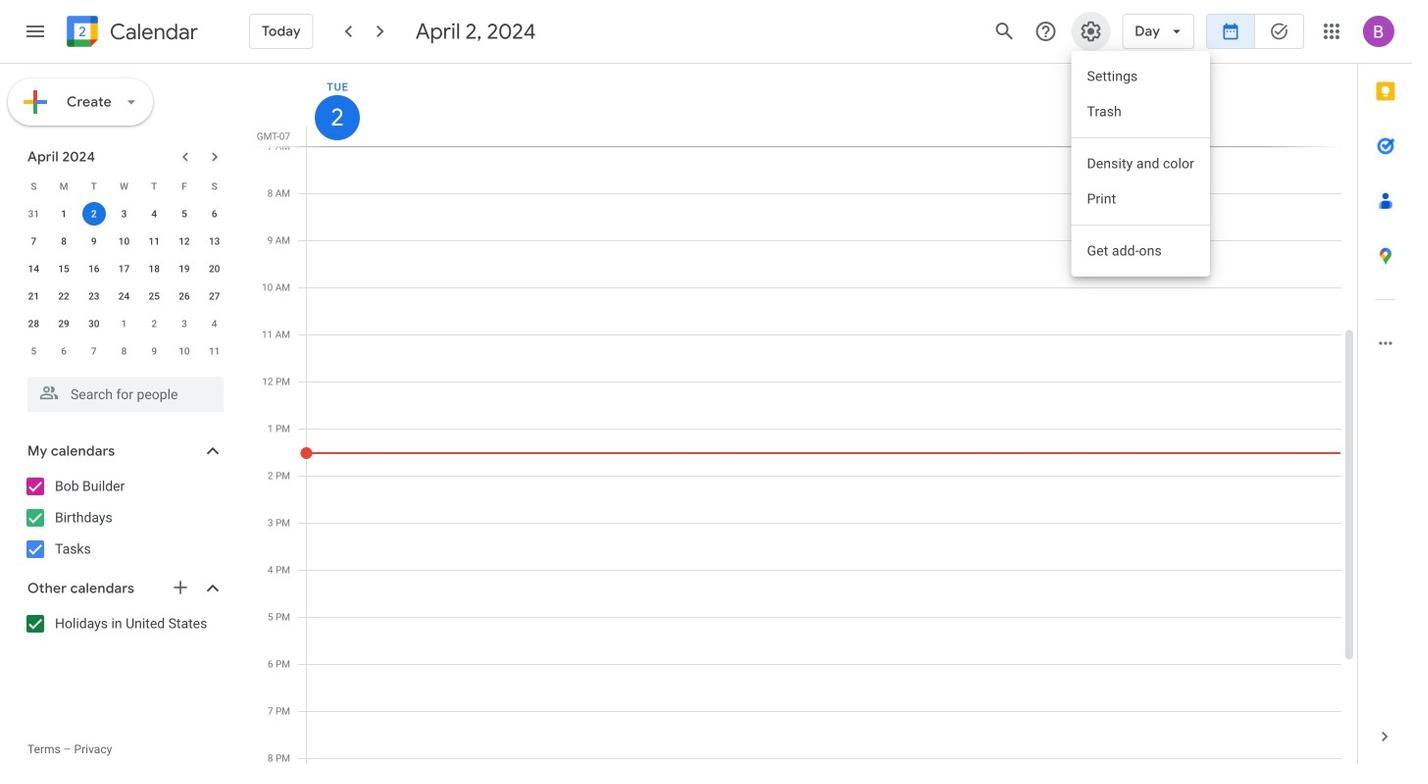 Task type: vqa. For each thing, say whether or not it's contained in the screenshot.
4 element
yes



Task type: locate. For each thing, give the bounding box(es) containing it.
tab list
[[1359, 64, 1413, 709]]

7 row from the top
[[19, 338, 230, 365]]

row up 10 element
[[19, 200, 230, 228]]

grid
[[251, 64, 1358, 764]]

2 row from the top
[[19, 200, 230, 228]]

6 row from the top
[[19, 310, 230, 338]]

25 element
[[142, 285, 166, 308]]

may 2 element
[[142, 312, 166, 336]]

row down 10 element
[[19, 255, 230, 283]]

row
[[19, 173, 230, 200], [19, 200, 230, 228], [19, 228, 230, 255], [19, 255, 230, 283], [19, 283, 230, 310], [19, 310, 230, 338], [19, 338, 230, 365]]

row group
[[19, 200, 230, 365]]

22 element
[[52, 285, 76, 308]]

row down 17 element
[[19, 283, 230, 310]]

5 row from the top
[[19, 283, 230, 310]]

may 4 element
[[203, 312, 226, 336]]

4 row from the top
[[19, 255, 230, 283]]

row up 17 element
[[19, 228, 230, 255]]

26 element
[[173, 285, 196, 308]]

Search for people text field
[[39, 377, 212, 412]]

23 element
[[82, 285, 106, 308]]

heading inside calendar element
[[106, 20, 198, 44]]

13 element
[[203, 230, 226, 253]]

4 element
[[142, 202, 166, 226]]

march 31 element
[[22, 202, 45, 226]]

5 element
[[173, 202, 196, 226]]

row up 3 element
[[19, 173, 230, 200]]

28 element
[[22, 312, 45, 336]]

9 element
[[82, 230, 106, 253]]

row down may 1 element
[[19, 338, 230, 365]]

may 1 element
[[112, 312, 136, 336]]

10 element
[[112, 230, 136, 253]]

27 element
[[203, 285, 226, 308]]

settings menu menu
[[1072, 51, 1211, 277]]

calendar element
[[63, 12, 198, 55]]

19 element
[[173, 257, 196, 281]]

may 9 element
[[142, 339, 166, 363]]

None search field
[[0, 369, 243, 412]]

heading
[[106, 20, 198, 44]]

row down 24 element
[[19, 310, 230, 338]]

may 8 element
[[112, 339, 136, 363]]

30 element
[[82, 312, 106, 336]]

may 10 element
[[173, 339, 196, 363]]

11 element
[[142, 230, 166, 253]]

8 element
[[52, 230, 76, 253]]

cell inside april 2024 grid
[[79, 200, 109, 228]]

may 5 element
[[22, 339, 45, 363]]

add other calendars image
[[171, 578, 190, 598]]

may 7 element
[[82, 339, 106, 363]]

21 element
[[22, 285, 45, 308]]

24 element
[[112, 285, 136, 308]]

column header
[[306, 64, 1342, 146]]

16 element
[[82, 257, 106, 281]]

2, today element
[[82, 202, 106, 226]]

cell
[[79, 200, 109, 228]]



Task type: describe. For each thing, give the bounding box(es) containing it.
17 element
[[112, 257, 136, 281]]

14 element
[[22, 257, 45, 281]]

3 element
[[112, 202, 136, 226]]

18 element
[[142, 257, 166, 281]]

may 6 element
[[52, 339, 76, 363]]

may 11 element
[[203, 339, 226, 363]]

7 element
[[22, 230, 45, 253]]

may 3 element
[[173, 312, 196, 336]]

12 element
[[173, 230, 196, 253]]

6 element
[[203, 202, 226, 226]]

20 element
[[203, 257, 226, 281]]

my calendars list
[[4, 471, 243, 565]]

29 element
[[52, 312, 76, 336]]

1 row from the top
[[19, 173, 230, 200]]

main drawer image
[[24, 20, 47, 43]]

settings menu image
[[1080, 20, 1103, 43]]

april 2024 grid
[[19, 173, 230, 365]]

15 element
[[52, 257, 76, 281]]

1 element
[[52, 202, 76, 226]]

tuesday, april 2, today element
[[315, 95, 360, 140]]

3 row from the top
[[19, 228, 230, 255]]



